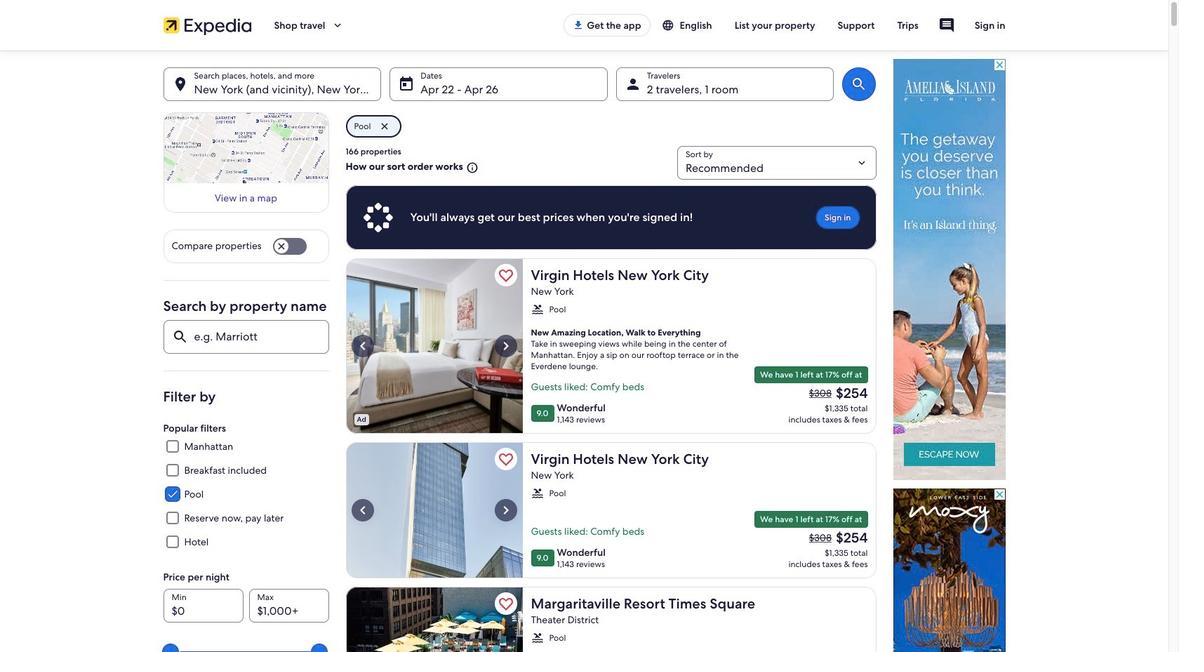 Task type: locate. For each thing, give the bounding box(es) containing it.
0 vertical spatial show next image for virgin hotels new york city image
[[497, 338, 514, 355]]

2 vertical spatial exterior image
[[523, 587, 700, 652]]

1 vertical spatial exterior image
[[346, 442, 523, 578]]

rooftop pool image
[[346, 587, 523, 652]]

small image
[[463, 161, 479, 174], [531, 303, 544, 316], [531, 487, 544, 500], [531, 632, 544, 644]]

show previous image for virgin hotels new york city image
[[354, 338, 371, 355], [354, 502, 371, 519]]

2 room image from the top
[[523, 442, 700, 578]]

exterior image
[[346, 258, 523, 434], [346, 442, 523, 578], [523, 587, 700, 652]]

2 show previous image for virgin hotels new york city image from the top
[[354, 502, 371, 519]]

show previous image for virgin hotels new york city image for 1st show next image for virgin hotels new york city from the bottom of the page exterior image
[[354, 502, 371, 519]]

1 vertical spatial show next image for virgin hotels new york city image
[[497, 502, 514, 519]]

room image for 2nd show next image for virgin hotels new york city from the bottom of the page
[[523, 258, 700, 434]]

1 show previous image for virgin hotels new york city image from the top
[[354, 338, 371, 355]]

$0, Minimum, Price per night range field
[[172, 637, 320, 652]]

1 room image from the top
[[523, 258, 700, 434]]

0 vertical spatial show previous image for virgin hotels new york city image
[[354, 338, 371, 355]]

0 vertical spatial room image
[[523, 258, 700, 434]]

show next image for virgin hotels new york city image
[[497, 338, 514, 355], [497, 502, 514, 519]]

room image for 1st show next image for virgin hotels new york city from the bottom of the page
[[523, 442, 700, 578]]

room image
[[523, 258, 700, 434], [523, 442, 700, 578]]

trailing image
[[331, 19, 344, 32]]

1 vertical spatial room image
[[523, 442, 700, 578]]

exterior image for 1st show next image for virgin hotels new york city from the bottom of the page
[[346, 442, 523, 578]]

0 vertical spatial exterior image
[[346, 258, 523, 434]]

1 vertical spatial show previous image for virgin hotels new york city image
[[354, 502, 371, 519]]



Task type: vqa. For each thing, say whether or not it's contained in the screenshot.
the 22 button to the right
no



Task type: describe. For each thing, give the bounding box(es) containing it.
$1,000 and above, Maximum, Price per night text field
[[249, 589, 329, 623]]

exterior image for 2nd show next image for virgin hotels new york city from the bottom of the page
[[346, 258, 523, 434]]

communication center icon image
[[938, 17, 955, 34]]

search image
[[851, 76, 868, 93]]

expedia logo image
[[163, 15, 252, 35]]

small image
[[662, 19, 680, 32]]

$1,000 and above, Maximum, Price per night range field
[[172, 637, 320, 652]]

$0, Minimum, Price per night text field
[[163, 589, 243, 623]]

show previous image for virgin hotels new york city image for exterior image corresponding to 2nd show next image for virgin hotels new york city from the bottom of the page
[[354, 338, 371, 355]]

download the app button image
[[573, 20, 584, 31]]

1 show next image for virgin hotels new york city image from the top
[[497, 338, 514, 355]]

static map image image
[[163, 112, 329, 183]]

2 show next image for virgin hotels new york city image from the top
[[497, 502, 514, 519]]



